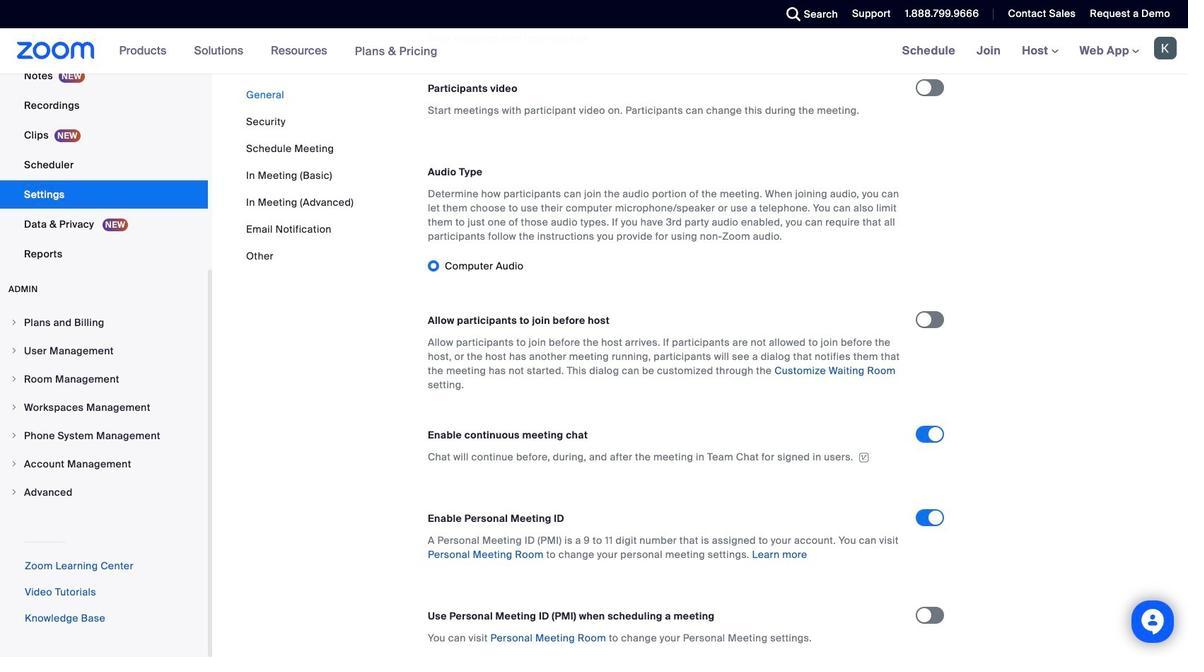 Task type: describe. For each thing, give the bounding box(es) containing it.
right image for fourth menu item from the bottom
[[10, 403, 18, 412]]

admin menu menu
[[0, 309, 208, 507]]

1 menu item from the top
[[0, 309, 208, 336]]

4 menu item from the top
[[0, 394, 208, 421]]

right image for seventh menu item from the top
[[10, 488, 18, 497]]

right image for 2nd menu item from the top
[[10, 347, 18, 355]]

profile picture image
[[1154, 37, 1177, 59]]

meetings navigation
[[892, 28, 1188, 74]]

product information navigation
[[109, 28, 448, 74]]

right image for 5th menu item
[[10, 431, 18, 440]]

3 menu item from the top
[[0, 366, 208, 393]]

7 menu item from the top
[[0, 479, 208, 506]]



Task type: locate. For each thing, give the bounding box(es) containing it.
0 vertical spatial right image
[[10, 318, 18, 327]]

1 right image from the top
[[10, 347, 18, 355]]

1 right image from the top
[[10, 318, 18, 327]]

personal menu menu
[[0, 0, 208, 270]]

2 right image from the top
[[10, 403, 18, 412]]

4 right image from the top
[[10, 488, 18, 497]]

2 menu item from the top
[[0, 337, 208, 364]]

zoom logo image
[[17, 42, 95, 59]]

3 right image from the top
[[10, 431, 18, 440]]

menu item
[[0, 309, 208, 336], [0, 337, 208, 364], [0, 366, 208, 393], [0, 394, 208, 421], [0, 422, 208, 449], [0, 451, 208, 477], [0, 479, 208, 506]]

5 menu item from the top
[[0, 422, 208, 449]]

menu bar
[[246, 88, 354, 263]]

6 menu item from the top
[[0, 451, 208, 477]]

right image for 5th menu item from the bottom of the the admin menu menu
[[10, 375, 18, 383]]

right image
[[10, 347, 18, 355], [10, 375, 18, 383], [10, 460, 18, 468], [10, 488, 18, 497]]

2 vertical spatial right image
[[10, 431, 18, 440]]

banner
[[0, 28, 1188, 74]]

right image
[[10, 318, 18, 327], [10, 403, 18, 412], [10, 431, 18, 440]]

right image for sixth menu item from the top
[[10, 460, 18, 468]]

2 right image from the top
[[10, 375, 18, 383]]

3 right image from the top
[[10, 460, 18, 468]]

1 vertical spatial right image
[[10, 403, 18, 412]]

right image for 7th menu item from the bottom
[[10, 318, 18, 327]]



Task type: vqa. For each thing, say whether or not it's contained in the screenshot.
the topmost your
no



